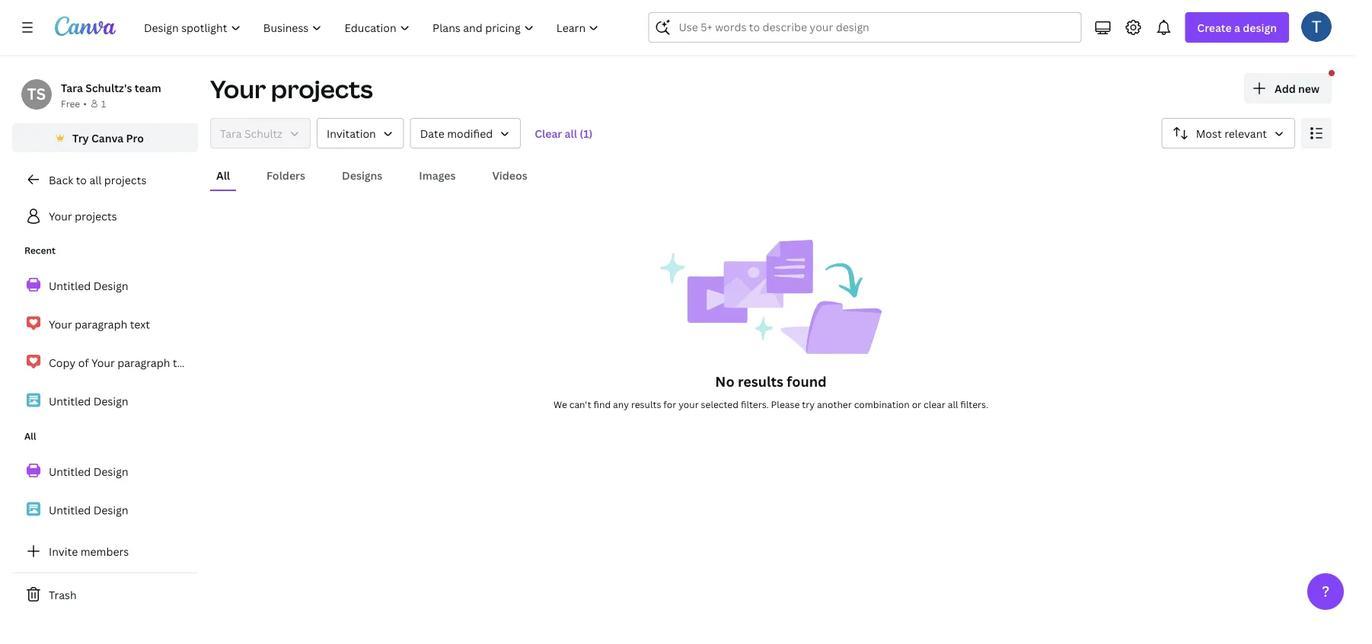 Task type: vqa. For each thing, say whether or not it's contained in the screenshot.
James Peterson icon
no



Task type: describe. For each thing, give the bounding box(es) containing it.
back to all projects link
[[12, 164, 198, 195]]

videos
[[492, 168, 528, 182]]

schultz
[[244, 126, 282, 141]]

all button
[[210, 161, 236, 190]]

try
[[72, 131, 89, 145]]

no results found we can't find any results for your selected filters. please try another combination or clear all filters.
[[554, 372, 989, 410]]

copy
[[49, 355, 76, 370]]

for
[[664, 398, 676, 410]]

to
[[76, 172, 87, 187]]

all inside button
[[216, 168, 230, 182]]

Date modified button
[[410, 118, 521, 148]]

most
[[1196, 126, 1222, 141]]

trash
[[49, 588, 77, 602]]

2 vertical spatial projects
[[75, 209, 117, 224]]

(1)
[[580, 126, 593, 141]]

1 filters. from the left
[[741, 398, 769, 410]]

your down back
[[49, 209, 72, 224]]

copy of your paragraph text link
[[12, 346, 198, 379]]

members
[[80, 544, 129, 559]]

images button
[[413, 161, 462, 190]]

or
[[912, 398, 922, 410]]

copy of your paragraph text
[[49, 355, 193, 370]]

designs
[[342, 168, 383, 182]]

1 vertical spatial your projects
[[49, 209, 117, 224]]

videos button
[[486, 161, 534, 190]]

1 horizontal spatial text
[[173, 355, 193, 370]]

create a design button
[[1185, 12, 1289, 43]]

0 horizontal spatial results
[[631, 398, 661, 410]]

no
[[715, 372, 735, 391]]

relevant
[[1225, 126, 1267, 141]]

1 vertical spatial paragraph
[[117, 355, 170, 370]]

add
[[1275, 81, 1296, 96]]

clear all (1)
[[535, 126, 593, 141]]

1 untitled from the top
[[49, 279, 91, 293]]

design
[[1243, 20, 1277, 35]]

try
[[802, 398, 815, 410]]

tara schultz image
[[1301, 11, 1332, 42]]

your up copy
[[49, 317, 72, 331]]

free
[[61, 97, 80, 110]]

try canva pro button
[[12, 123, 198, 152]]

1 list from the top
[[12, 270, 198, 417]]

3 untitled design from the top
[[49, 464, 128, 479]]

canva
[[91, 131, 124, 145]]

2 untitled design link from the top
[[12, 385, 198, 417]]

new
[[1298, 81, 1320, 96]]

recent
[[24, 244, 56, 257]]

1 untitled design from the top
[[49, 279, 128, 293]]

invite members
[[49, 544, 129, 559]]

folders button
[[260, 161, 312, 190]]

schultz's
[[85, 80, 132, 95]]

your up the tara schultz
[[210, 72, 266, 105]]

1 vertical spatial all
[[24, 430, 36, 442]]

your
[[679, 398, 699, 410]]

try canva pro
[[72, 131, 144, 145]]

1 vertical spatial projects
[[104, 172, 146, 187]]

pro
[[126, 131, 144, 145]]

of
[[78, 355, 89, 370]]

date modified
[[420, 126, 493, 141]]

tara for tara schultz's team
[[61, 80, 83, 95]]

1 horizontal spatial results
[[738, 372, 784, 391]]

images
[[419, 168, 456, 182]]

any
[[613, 398, 629, 410]]

Owner button
[[210, 118, 311, 148]]

1
[[101, 97, 106, 110]]

2 filters. from the left
[[961, 398, 989, 410]]

free •
[[61, 97, 87, 110]]

trash link
[[12, 580, 198, 610]]

create
[[1197, 20, 1232, 35]]



Task type: locate. For each thing, give the bounding box(es) containing it.
0 horizontal spatial text
[[130, 317, 150, 331]]

untitled
[[49, 279, 91, 293], [49, 394, 91, 408], [49, 464, 91, 479], [49, 503, 91, 517]]

top level navigation element
[[134, 12, 612, 43]]

date
[[420, 126, 445, 141]]

create a design
[[1197, 20, 1277, 35]]

tara schultz
[[220, 126, 282, 141]]

selected
[[701, 398, 739, 410]]

modified
[[447, 126, 493, 141]]

0 horizontal spatial all
[[24, 430, 36, 442]]

tara left 'schultz'
[[220, 126, 242, 141]]

filters. left please
[[741, 398, 769, 410]]

your projects
[[210, 72, 373, 105], [49, 209, 117, 224]]

tara up free
[[61, 80, 83, 95]]

most relevant
[[1196, 126, 1267, 141]]

1 horizontal spatial all
[[216, 168, 230, 182]]

2 horizontal spatial all
[[948, 398, 958, 410]]

0 vertical spatial paragraph
[[75, 317, 127, 331]]

your
[[210, 72, 266, 105], [49, 209, 72, 224], [49, 317, 72, 331], [91, 355, 115, 370]]

0 vertical spatial results
[[738, 372, 784, 391]]

untitled design link
[[12, 270, 198, 302], [12, 385, 198, 417], [12, 455, 198, 488], [12, 494, 198, 526]]

all right to
[[89, 172, 102, 187]]

1 horizontal spatial filters.
[[961, 398, 989, 410]]

4 untitled from the top
[[49, 503, 91, 517]]

all
[[565, 126, 577, 141], [89, 172, 102, 187], [948, 398, 958, 410]]

filters. right clear
[[961, 398, 989, 410]]

find
[[594, 398, 611, 410]]

1 vertical spatial tara
[[220, 126, 242, 141]]

clear
[[924, 398, 946, 410]]

tara schultz's team
[[61, 80, 161, 95]]

text
[[130, 317, 150, 331], [173, 355, 193, 370]]

Category button
[[317, 118, 404, 148]]

0 horizontal spatial your projects
[[49, 209, 117, 224]]

4 untitled design link from the top
[[12, 494, 198, 526]]

2 design from the top
[[93, 394, 128, 408]]

filters.
[[741, 398, 769, 410], [961, 398, 989, 410]]

0 vertical spatial your projects
[[210, 72, 373, 105]]

your paragraph text
[[49, 317, 150, 331]]

untitled design
[[49, 279, 128, 293], [49, 394, 128, 408], [49, 464, 128, 479], [49, 503, 128, 517]]

3 design from the top
[[93, 464, 128, 479]]

list
[[12, 270, 198, 417], [12, 455, 198, 603]]

tara for tara schultz
[[220, 126, 242, 141]]

paragraph up copy of your paragraph text link on the left of the page
[[75, 317, 127, 331]]

tara schultz's team element
[[21, 79, 52, 110]]

0 vertical spatial projects
[[271, 72, 373, 105]]

tara schultz's team image
[[21, 79, 52, 110]]

1 vertical spatial text
[[173, 355, 193, 370]]

all left (1)
[[565, 126, 577, 141]]

paragraph
[[75, 317, 127, 331], [117, 355, 170, 370]]

•
[[83, 97, 87, 110]]

projects
[[271, 72, 373, 105], [104, 172, 146, 187], [75, 209, 117, 224]]

tara
[[61, 80, 83, 95], [220, 126, 242, 141]]

combination
[[854, 398, 910, 410]]

your projects up 'schultz'
[[210, 72, 373, 105]]

design
[[93, 279, 128, 293], [93, 394, 128, 408], [93, 464, 128, 479], [93, 503, 128, 517]]

please
[[771, 398, 800, 410]]

projects down back to all projects
[[75, 209, 117, 224]]

your projects down to
[[49, 209, 117, 224]]

1 untitled design link from the top
[[12, 270, 198, 302]]

1 vertical spatial results
[[631, 398, 661, 410]]

0 vertical spatial text
[[130, 317, 150, 331]]

your right of
[[91, 355, 115, 370]]

results
[[738, 372, 784, 391], [631, 398, 661, 410]]

found
[[787, 372, 827, 391]]

Search search field
[[679, 13, 1051, 42]]

0 vertical spatial tara
[[61, 80, 83, 95]]

invitation
[[327, 126, 376, 141]]

paragraph down your paragraph text link
[[117, 355, 170, 370]]

add new
[[1275, 81, 1320, 96]]

0 horizontal spatial all
[[89, 172, 102, 187]]

1 vertical spatial all
[[89, 172, 102, 187]]

designs button
[[336, 161, 389, 190]]

can't
[[569, 398, 591, 410]]

tara inside owner button
[[220, 126, 242, 141]]

add new button
[[1244, 73, 1332, 104]]

2 untitled design from the top
[[49, 394, 128, 408]]

your projects link
[[12, 201, 198, 232]]

invite
[[49, 544, 78, 559]]

we
[[554, 398, 567, 410]]

another
[[817, 398, 852, 410]]

0 horizontal spatial tara
[[61, 80, 83, 95]]

2 list from the top
[[12, 455, 198, 603]]

0 horizontal spatial filters.
[[741, 398, 769, 410]]

clear all (1) link
[[527, 118, 600, 148]]

your paragraph text link
[[12, 308, 198, 340]]

results up please
[[738, 372, 784, 391]]

3 untitled from the top
[[49, 464, 91, 479]]

3 untitled design link from the top
[[12, 455, 198, 488]]

results left for
[[631, 398, 661, 410]]

Sort by button
[[1162, 118, 1295, 148]]

projects up your projects link
[[104, 172, 146, 187]]

invite members button
[[12, 536, 198, 567]]

0 vertical spatial all
[[216, 168, 230, 182]]

1 horizontal spatial your projects
[[210, 72, 373, 105]]

all
[[216, 168, 230, 182], [24, 430, 36, 442]]

a
[[1234, 20, 1241, 35]]

back
[[49, 172, 73, 187]]

4 design from the top
[[93, 503, 128, 517]]

clear
[[535, 126, 562, 141]]

1 horizontal spatial tara
[[220, 126, 242, 141]]

1 vertical spatial list
[[12, 455, 198, 603]]

0 vertical spatial list
[[12, 270, 198, 417]]

4 untitled design from the top
[[49, 503, 128, 517]]

1 horizontal spatial all
[[565, 126, 577, 141]]

team
[[135, 80, 161, 95]]

all right clear
[[948, 398, 958, 410]]

None search field
[[648, 12, 1082, 43]]

back to all projects
[[49, 172, 146, 187]]

2 untitled from the top
[[49, 394, 91, 408]]

1 design from the top
[[93, 279, 128, 293]]

0 vertical spatial all
[[565, 126, 577, 141]]

2 vertical spatial all
[[948, 398, 958, 410]]

all inside the "no results found we can't find any results for your selected filters. please try another combination or clear all filters."
[[948, 398, 958, 410]]

projects up invitation
[[271, 72, 373, 105]]

folders
[[267, 168, 305, 182]]



